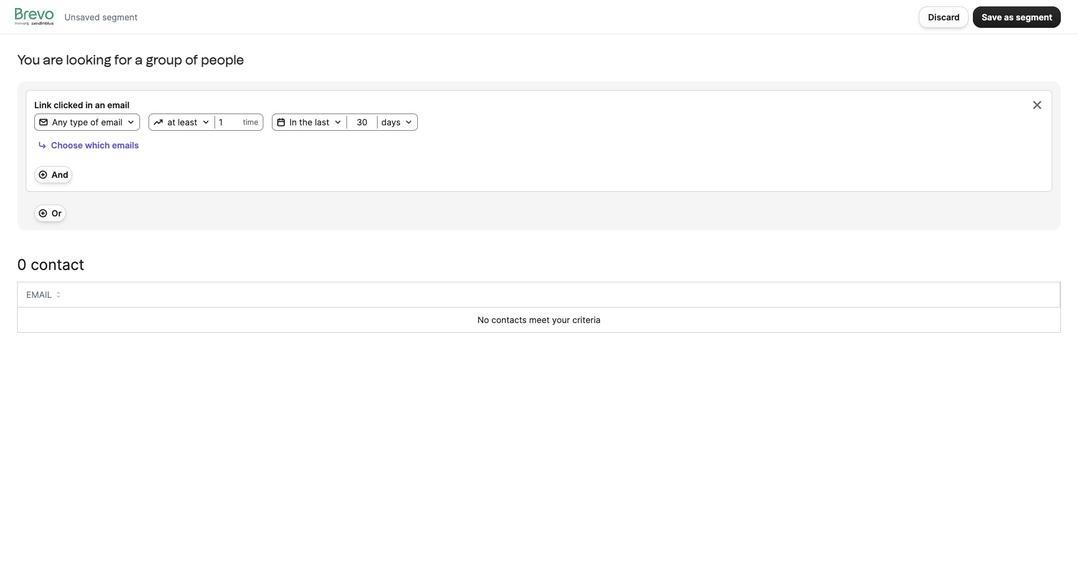 Task type: vqa. For each thing, say whether or not it's contained in the screenshot.
Unsaved
yes



Task type: locate. For each thing, give the bounding box(es) containing it.
of
[[185, 52, 198, 68], [90, 117, 99, 128]]

0 contact
[[17, 256, 84, 274]]

in the last
[[289, 117, 329, 128]]

2 segment from the left
[[1016, 12, 1052, 22]]

0 vertical spatial of
[[185, 52, 198, 68]]

emails
[[112, 140, 139, 151]]

segment right the as
[[1016, 12, 1052, 22]]

link
[[34, 100, 52, 110]]

0
[[17, 256, 27, 274]]

choose which emails button
[[34, 137, 143, 153]]

1 vertical spatial email
[[101, 117, 122, 128]]

your
[[552, 315, 570, 326]]

discard button
[[919, 6, 969, 28]]

link clicked in an email
[[34, 100, 129, 110]]

a
[[135, 52, 143, 68]]

in
[[289, 117, 297, 128]]

email right an
[[107, 100, 129, 110]]

email down an
[[101, 117, 122, 128]]

criteria
[[572, 315, 601, 326]]

last
[[315, 117, 329, 128]]

save
[[982, 12, 1002, 22]]

segment right unsaved
[[102, 12, 138, 22]]

people
[[201, 52, 244, 68]]

which
[[85, 140, 110, 151]]

at least
[[167, 117, 197, 128]]

the
[[299, 117, 312, 128]]

0 vertical spatial email
[[107, 100, 129, 110]]

contact
[[31, 256, 84, 274]]

0 horizontal spatial of
[[90, 117, 99, 128]]

email
[[107, 100, 129, 110], [101, 117, 122, 128]]

time
[[243, 117, 258, 127]]

or
[[51, 208, 62, 219]]

0 horizontal spatial segment
[[102, 12, 138, 22]]

for
[[114, 52, 132, 68]]

of right type
[[90, 117, 99, 128]]

no contacts meet your criteria
[[478, 315, 601, 326]]

1 vertical spatial of
[[90, 117, 99, 128]]

1 horizontal spatial of
[[185, 52, 198, 68]]

segment
[[102, 12, 138, 22], [1016, 12, 1052, 22]]

in the last button
[[272, 116, 347, 129]]

in
[[85, 100, 93, 110]]

at least button
[[149, 116, 215, 129]]

of right group
[[185, 52, 198, 68]]

1 horizontal spatial segment
[[1016, 12, 1052, 22]]

None number field
[[215, 117, 243, 128], [347, 117, 377, 128], [215, 117, 243, 128], [347, 117, 377, 128]]

at
[[167, 117, 175, 128]]

any
[[52, 117, 67, 128]]



Task type: describe. For each thing, give the bounding box(es) containing it.
1 segment from the left
[[102, 12, 138, 22]]

segment inside "button"
[[1016, 12, 1052, 22]]

looking
[[66, 52, 111, 68]]

choose which emails
[[51, 140, 139, 151]]

as
[[1004, 12, 1014, 22]]

days button
[[378, 116, 417, 129]]

any type of email button
[[35, 116, 140, 129]]

save as segment
[[982, 12, 1052, 22]]

and button
[[34, 166, 73, 183]]

contacts
[[492, 315, 527, 326]]

any type of email
[[52, 117, 122, 128]]

group
[[146, 52, 182, 68]]

email button
[[26, 289, 61, 301]]

clicked
[[54, 100, 83, 110]]

email inside button
[[101, 117, 122, 128]]

type
[[70, 117, 88, 128]]

days
[[381, 117, 401, 128]]

an
[[95, 100, 105, 110]]

or button
[[34, 205, 66, 222]]

you are looking for a group of people
[[17, 52, 244, 68]]

no
[[478, 315, 489, 326]]

choose
[[51, 140, 83, 151]]

unsaved
[[64, 12, 100, 22]]

unsaved segment
[[64, 12, 138, 22]]

of inside button
[[90, 117, 99, 128]]

you
[[17, 52, 40, 68]]

meet
[[529, 315, 550, 326]]

and
[[51, 169, 68, 180]]

least
[[178, 117, 197, 128]]

email
[[26, 290, 52, 300]]

are
[[43, 52, 63, 68]]

save as segment button
[[973, 6, 1061, 28]]

discard
[[928, 12, 960, 22]]



